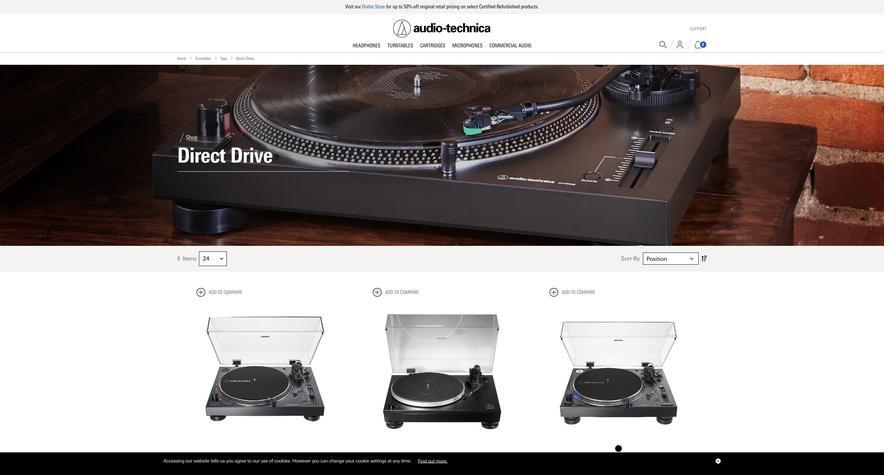 Task type: vqa. For each thing, say whether or not it's contained in the screenshot.
the middle Now
no



Task type: locate. For each thing, give the bounding box(es) containing it.
commercial audio link
[[486, 42, 535, 49]]

however
[[292, 458, 311, 464]]

0 horizontal spatial direct
[[177, 143, 225, 168]]

time.
[[401, 458, 412, 464]]

1 horizontal spatial turntables
[[388, 42, 413, 49]]

outlet store link
[[362, 3, 385, 10]]

drive for the leftmost divider line image
[[230, 143, 273, 168]]

support
[[690, 27, 707, 31]]

5 items
[[177, 256, 196, 262]]

add for at lp120xbt usb "image"
[[209, 290, 217, 296]]

2 horizontal spatial our
[[355, 3, 361, 10]]

headphones link
[[349, 42, 384, 49]]

0 horizontal spatial compare
[[224, 290, 242, 296]]

0
[[702, 42, 704, 47]]

our left website
[[186, 458, 192, 464]]

add to compare for at lp5x image's add to compare "button"
[[385, 290, 419, 296]]

divider line image
[[688, 40, 692, 49], [177, 133, 186, 142]]

store logo image
[[393, 20, 491, 37]]

turntables link left cartridges in the top of the page
[[384, 42, 417, 49]]

1 horizontal spatial add to compare button
[[373, 288, 419, 297]]

breadcrumbs image right home
[[189, 56, 193, 60]]

to for at lp5x image's add to compare "button"
[[394, 290, 399, 296]]

add to compare for at lp120xbt usb "image"'s add to compare "button"
[[209, 290, 242, 296]]

use
[[261, 458, 268, 464]]

to
[[399, 3, 403, 10], [218, 290, 223, 296], [394, 290, 399, 296], [571, 290, 576, 296], [247, 458, 251, 464]]

compare
[[224, 290, 242, 296], [400, 290, 419, 296], [577, 290, 596, 296]]

turntables for the left turntables link
[[195, 56, 211, 61]]

breadcrumbs image
[[189, 56, 193, 60], [230, 56, 234, 60]]

0 horizontal spatial turntables
[[195, 56, 211, 61]]

1 vertical spatial turntables
[[195, 56, 211, 61]]

your
[[346, 458, 355, 464]]

sort
[[621, 256, 632, 262]]

add to compare button for at lp120xbt usb "image"
[[196, 288, 242, 297]]

our
[[355, 3, 361, 10], [186, 458, 192, 464], [253, 458, 259, 464]]

3 compare from the left
[[577, 290, 596, 296]]

add to compare button for at lp5x image
[[373, 288, 419, 297]]

our right visit
[[355, 3, 361, 10]]

compare for at lp120xbt usb "image"'s add to compare "button"
[[224, 290, 242, 296]]

you
[[226, 458, 234, 464], [312, 458, 319, 464]]

carrat down image
[[690, 257, 694, 261]]

add to compare for third add to compare "button" from the left
[[562, 290, 596, 296]]

2 add to compare from the left
[[385, 290, 419, 296]]

0 horizontal spatial add to compare
[[209, 290, 242, 296]]

our left use
[[253, 458, 259, 464]]

up
[[393, 3, 398, 10]]

0 vertical spatial drive
[[246, 56, 254, 61]]

turntables link
[[384, 42, 417, 49], [195, 55, 211, 62]]

home
[[177, 56, 186, 61]]

can
[[321, 458, 328, 464]]

1 horizontal spatial turntables link
[[384, 42, 417, 49]]

of
[[269, 458, 273, 464]]

certified
[[479, 3, 496, 10]]

1 horizontal spatial compare
[[400, 290, 419, 296]]

0 vertical spatial turntables
[[388, 42, 413, 49]]

add
[[209, 290, 217, 296], [385, 290, 393, 296], [562, 290, 570, 296]]

2 add from the left
[[385, 290, 393, 296]]

visit
[[345, 3, 354, 10]]

3 add to compare from the left
[[562, 290, 596, 296]]

1 horizontal spatial direct
[[236, 56, 245, 61]]

breadcrumbs image right "type"
[[230, 56, 234, 60]]

turntables inside turntables link
[[388, 42, 413, 49]]

find out more. link
[[413, 456, 453, 467]]

2 horizontal spatial add
[[562, 290, 570, 296]]

type link
[[220, 55, 227, 62]]

support link
[[690, 27, 707, 31]]

shop
[[186, 134, 198, 142]]

add to compare button
[[196, 288, 242, 297], [373, 288, 419, 297], [550, 288, 596, 297]]

sort by
[[621, 256, 640, 262]]

turntables
[[388, 42, 413, 49], [195, 56, 211, 61]]

compare for third add to compare "button" from the left
[[577, 290, 596, 296]]

tells
[[211, 458, 219, 464]]

direct
[[236, 56, 245, 61], [177, 143, 225, 168]]

direct for first breadcrumbs icon from right
[[236, 56, 245, 61]]

you right us
[[226, 458, 234, 464]]

direct drive
[[236, 56, 254, 61], [177, 143, 273, 168]]

1 horizontal spatial our
[[253, 458, 259, 464]]

1 compare from the left
[[224, 290, 242, 296]]

commercial
[[490, 42, 518, 49]]

0 horizontal spatial add
[[209, 290, 217, 296]]

0 vertical spatial direct
[[236, 56, 245, 61]]

carrat down image
[[220, 257, 224, 261]]

1 vertical spatial drive
[[230, 143, 273, 168]]

add for at lp5x image
[[385, 290, 393, 296]]

for
[[386, 3, 392, 10]]

1 horizontal spatial add to compare
[[385, 290, 419, 296]]

us
[[220, 458, 225, 464]]

microphones link
[[449, 42, 486, 49]]

drive for first breadcrumbs icon from right
[[246, 56, 254, 61]]

2 add to compare button from the left
[[373, 288, 419, 297]]

direct drive image
[[0, 65, 884, 246]]

products.
[[521, 3, 539, 10]]

refurbished
[[497, 3, 520, 10]]

1 horizontal spatial add
[[385, 290, 393, 296]]

direct right "type"
[[236, 56, 245, 61]]

type
[[220, 56, 227, 61]]

magnifying glass image
[[659, 41, 667, 48]]

2 horizontal spatial add to compare button
[[550, 288, 596, 297]]

cartridges link
[[417, 42, 449, 49]]

turntables link left breadcrumbs image
[[195, 55, 211, 62]]

3 add from the left
[[562, 290, 570, 296]]

2 compare from the left
[[400, 290, 419, 296]]

turntables left cartridges in the top of the page
[[388, 42, 413, 49]]

visit our outlet store for up to 50%-off original retail pricing on select certified refurbished products.
[[345, 3, 539, 10]]

compare for at lp5x image's add to compare "button"
[[400, 290, 419, 296]]

1 vertical spatial direct
[[177, 143, 225, 168]]

0 horizontal spatial turntables link
[[195, 55, 211, 62]]

1 add to compare from the left
[[209, 290, 242, 296]]

home link
[[177, 55, 186, 62]]

1 horizontal spatial you
[[312, 458, 319, 464]]

direct down shop
[[177, 143, 225, 168]]

1 add to compare button from the left
[[196, 288, 242, 297]]

you left can
[[312, 458, 319, 464]]

2 breadcrumbs image from the left
[[230, 56, 234, 60]]

1 vertical spatial direct drive
[[177, 143, 273, 168]]

1 vertical spatial turntables link
[[195, 55, 211, 62]]

1 vertical spatial divider line image
[[177, 133, 186, 142]]

2 horizontal spatial compare
[[577, 290, 596, 296]]

1 add from the left
[[209, 290, 217, 296]]

0 horizontal spatial you
[[226, 458, 234, 464]]

accessing
[[163, 458, 184, 464]]

drive
[[246, 56, 254, 61], [230, 143, 273, 168]]

0 horizontal spatial add to compare button
[[196, 288, 242, 297]]

2 horizontal spatial add to compare
[[562, 290, 596, 296]]

0 horizontal spatial our
[[186, 458, 192, 464]]

0 vertical spatial divider line image
[[688, 40, 692, 49]]

change
[[329, 458, 344, 464]]

1 horizontal spatial breadcrumbs image
[[230, 56, 234, 60]]

0 horizontal spatial breadcrumbs image
[[189, 56, 193, 60]]

turntables left breadcrumbs image
[[195, 56, 211, 61]]

cross image
[[717, 460, 719, 463]]

add to compare
[[209, 290, 242, 296], [385, 290, 419, 296], [562, 290, 596, 296]]



Task type: describe. For each thing, give the bounding box(es) containing it.
our for visit
[[355, 3, 361, 10]]

microphones
[[452, 42, 483, 49]]

turntables for the top turntables link
[[388, 42, 413, 49]]

original
[[420, 3, 435, 10]]

at
[[388, 458, 392, 464]]

headphones
[[353, 42, 381, 49]]

by
[[634, 256, 640, 262]]

accessing our website tells us you agree to our use of cookies. however you can change your cookie settings at any time.
[[163, 458, 413, 464]]

0 vertical spatial turntables link
[[384, 42, 417, 49]]

set descending direction image
[[702, 255, 707, 263]]

breadcrumbs image
[[214, 56, 217, 60]]

0 horizontal spatial divider line image
[[177, 133, 186, 142]]

2 you from the left
[[312, 458, 319, 464]]

cartridges
[[420, 42, 445, 49]]

5
[[177, 256, 180, 262]]

more.
[[436, 458, 448, 464]]

agree
[[235, 458, 246, 464]]

0 vertical spatial direct drive
[[236, 56, 254, 61]]

out
[[428, 458, 435, 464]]

at lp5x image
[[373, 302, 511, 441]]

store
[[375, 3, 385, 10]]

on
[[461, 3, 466, 10]]

50%-
[[404, 3, 414, 10]]

find
[[418, 458, 427, 464]]

3 add to compare button from the left
[[550, 288, 596, 297]]

at lp140xp image
[[550, 302, 688, 441]]

pricing
[[447, 3, 460, 10]]

our for accessing
[[186, 458, 192, 464]]

1 breadcrumbs image from the left
[[189, 56, 193, 60]]

1 you from the left
[[226, 458, 234, 464]]

select
[[467, 3, 478, 10]]

at lp120xbt usb image
[[196, 302, 335, 441]]

to for third add to compare "button" from the left
[[571, 290, 576, 296]]

direct for the leftmost divider line image
[[177, 143, 225, 168]]

0 link
[[694, 41, 707, 48]]

basket image
[[694, 41, 702, 48]]

items
[[183, 256, 196, 262]]

cookie
[[356, 458, 369, 464]]

retail
[[436, 3, 445, 10]]

to for at lp120xbt usb "image"'s add to compare "button"
[[218, 290, 223, 296]]

audio
[[519, 42, 532, 49]]

any
[[393, 458, 400, 464]]

1 horizontal spatial divider line image
[[688, 40, 692, 49]]

off
[[414, 3, 419, 10]]

divider line image
[[669, 40, 674, 49]]

cookies.
[[274, 458, 291, 464]]

find out more.
[[418, 458, 448, 464]]

outlet
[[362, 3, 374, 10]]

settings
[[370, 458, 386, 464]]

website
[[194, 458, 210, 464]]

commercial audio
[[490, 42, 532, 49]]



